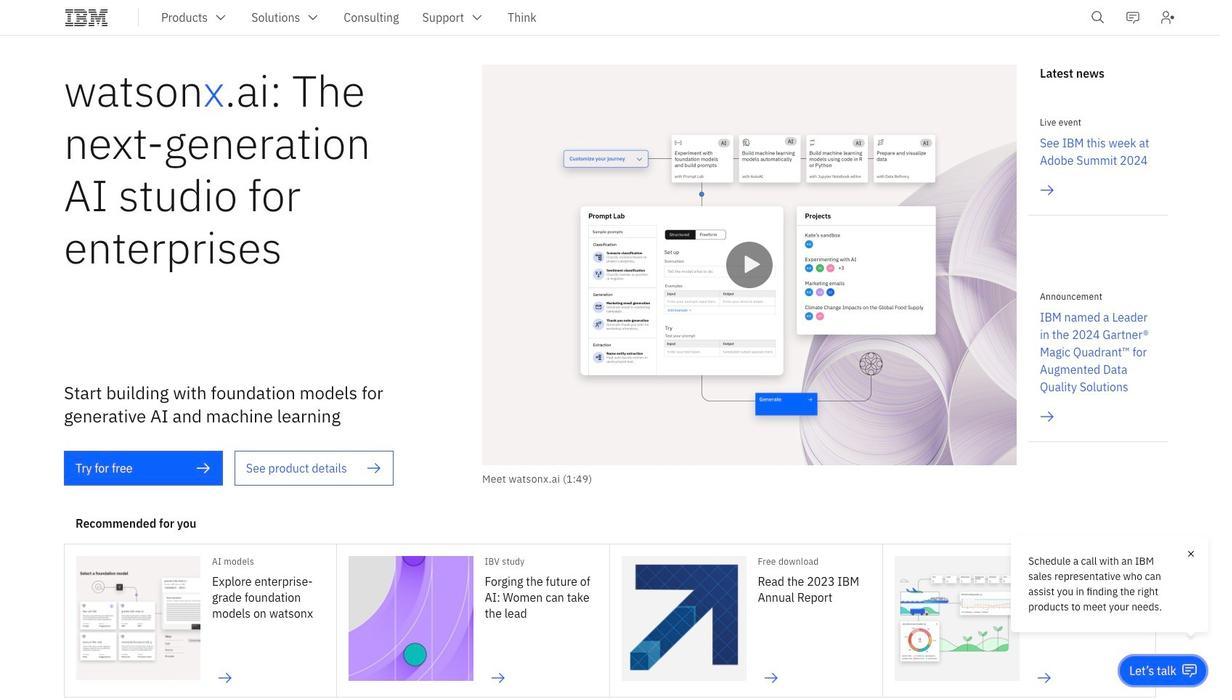 Task type: locate. For each thing, give the bounding box(es) containing it.
close image
[[1185, 548, 1197, 560]]



Task type: describe. For each thing, give the bounding box(es) containing it.
let's talk element
[[1130, 663, 1177, 679]]



Task type: vqa. For each thing, say whether or not it's contained in the screenshot.
CLOSE image
yes



